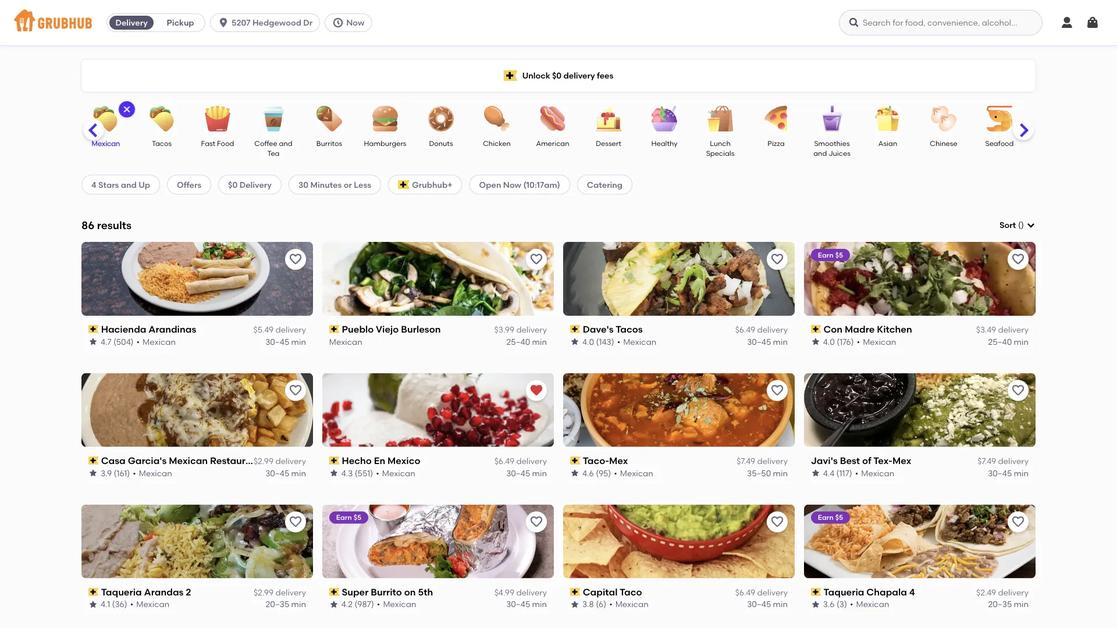Task type: locate. For each thing, give the bounding box(es) containing it.
hamburgers
[[364, 139, 407, 148]]

fast food image
[[197, 106, 238, 132]]

tacos right dave's
[[616, 324, 643, 335]]

1 vertical spatial and
[[814, 149, 827, 158]]

mexican right garcia's
[[169, 455, 208, 467]]

30–45 min for casa garcia's mexican restaurant
[[266, 469, 306, 478]]

1 horizontal spatial svg image
[[1061, 16, 1075, 30]]

subscription pass image left pueblo
[[330, 325, 340, 334]]

subscription pass image for con madre kitchen
[[812, 325, 822, 334]]

1 horizontal spatial and
[[279, 139, 293, 148]]

20–35 min
[[266, 600, 306, 610], [989, 600, 1029, 610]]

• mexican for capital taco
[[610, 600, 649, 610]]

saved restaurant image
[[530, 384, 544, 398]]

$7.49 delivery for 30–45
[[978, 457, 1029, 467]]

4.1
[[101, 600, 110, 610]]

$0 down the food
[[228, 180, 238, 190]]

save this restaurant button for dave's tacos logo
[[767, 249, 788, 270]]

(504)
[[113, 337, 134, 347]]

0 vertical spatial tacos
[[152, 139, 172, 148]]

min
[[291, 337, 306, 347], [532, 337, 547, 347], [774, 337, 788, 347], [1015, 337, 1029, 347], [291, 469, 306, 478], [532, 469, 547, 478], [774, 469, 788, 478], [1015, 469, 1029, 478], [291, 600, 306, 610], [532, 600, 547, 610], [774, 600, 788, 610], [1015, 600, 1029, 610]]

1 horizontal spatial grubhub plus flag logo image
[[504, 70, 518, 81]]

min for con madre kitchen
[[1015, 337, 1029, 347]]

0 vertical spatial $6.49 delivery
[[736, 325, 788, 335]]

now right dr on the left
[[347, 18, 365, 28]]

None field
[[1000, 220, 1036, 231]]

unlock $0 delivery fees
[[523, 71, 614, 81]]

$5.49 delivery
[[254, 325, 306, 335]]

0 horizontal spatial $7.49 delivery
[[737, 457, 788, 467]]

• mexican down taco
[[610, 600, 649, 610]]

and inside coffee and tea
[[279, 139, 293, 148]]

1 horizontal spatial 4
[[910, 587, 916, 598]]

subscription pass image left "hacienda"
[[88, 325, 99, 334]]

25–40 min down $3.49 delivery
[[989, 337, 1029, 347]]

subscription pass image for taqueria chapala 4
[[812, 589, 822, 597]]

• mexican right (95)
[[614, 469, 654, 478]]

less
[[354, 180, 372, 190]]

and up the tea
[[279, 139, 293, 148]]

svg image
[[1086, 16, 1100, 30], [218, 17, 229, 29], [849, 17, 860, 29], [122, 105, 132, 114], [1027, 221, 1036, 230]]

subscription pass image for pueblo viejo burleson
[[330, 325, 340, 334]]

subscription pass image left super
[[330, 589, 340, 597]]

taqueria up (3)
[[824, 587, 865, 598]]

• down 'madre'
[[858, 337, 861, 347]]

mexican down taqueria chapala 4
[[857, 600, 890, 610]]

mexico
[[388, 455, 421, 467]]

earn
[[819, 251, 834, 259], [337, 514, 352, 522], [819, 514, 834, 522]]

subscription pass image for taqueria arandas 2
[[88, 589, 99, 597]]

0 horizontal spatial now
[[347, 18, 365, 28]]

25–40 min for con madre kitchen
[[989, 337, 1029, 347]]

30–45 min for super burrito on 5th
[[507, 600, 547, 610]]

• right (161)
[[133, 469, 136, 478]]

star icon image left 4.2
[[330, 600, 339, 610]]

earn for super burrito on 5th
[[337, 514, 352, 522]]

1 horizontal spatial taqueria
[[824, 587, 865, 598]]

pueblo
[[342, 324, 374, 335]]

0 horizontal spatial mex
[[610, 455, 628, 467]]

$5
[[836, 251, 844, 259], [354, 514, 362, 522], [836, 514, 844, 522]]

1 horizontal spatial $0
[[552, 71, 562, 81]]

2 $7.49 from the left
[[978, 457, 997, 467]]

subscription pass image left taco- at right bottom
[[571, 457, 581, 465]]

taco-mex logo image
[[564, 374, 795, 448]]

$6.49 for dave's tacos
[[736, 325, 756, 335]]

1 horizontal spatial mex
[[893, 455, 912, 467]]

5th
[[418, 587, 433, 598]]

4 left stars
[[91, 180, 96, 190]]

4.2
[[342, 600, 353, 610]]

javi's best of tex-mex
[[812, 455, 912, 467]]

tacos image
[[141, 106, 182, 132]]

• mexican down taqueria chapala 4
[[851, 600, 890, 610]]

star icon image left 4.0 (143)
[[571, 337, 580, 347]]

1 horizontal spatial 25–40 min
[[989, 337, 1029, 347]]

mexican for hacienda arandinas
[[143, 337, 176, 347]]

0 vertical spatial $2.99 delivery
[[254, 457, 306, 467]]

2 $2.99 delivery from the top
[[254, 588, 306, 598]]

delivery for hecho en mexico
[[517, 457, 547, 467]]

star icon image for taco-mex
[[571, 469, 580, 478]]

subscription pass image
[[330, 325, 340, 334], [571, 325, 581, 334], [812, 325, 822, 334], [571, 589, 581, 597]]

star icon image left 4.1
[[88, 600, 98, 610]]

0 horizontal spatial 4
[[91, 180, 96, 190]]

1 horizontal spatial 4.0
[[824, 337, 836, 347]]

1 horizontal spatial $7.49 delivery
[[978, 457, 1029, 467]]

delivery for super burrito on 5th
[[517, 588, 547, 598]]

garcia's
[[128, 455, 167, 467]]

mexican down garcia's
[[139, 469, 172, 478]]

0 horizontal spatial 25–40
[[507, 337, 531, 347]]

mexican down taqueria arandas 2
[[136, 600, 170, 610]]

• for taqueria chapala 4
[[851, 600, 854, 610]]

(95)
[[596, 469, 611, 478]]

asian image
[[868, 106, 909, 132]]

of
[[863, 455, 872, 467]]

$2.99
[[254, 457, 274, 467], [254, 588, 274, 598]]

3.9 (161)
[[101, 469, 130, 478]]

$7.49
[[737, 457, 756, 467], [978, 457, 997, 467]]

delivery down the tea
[[240, 180, 272, 190]]

subscription pass image for taco-mex
[[571, 457, 581, 465]]

subscription pass image
[[88, 325, 99, 334], [88, 457, 99, 465], [330, 457, 340, 465], [571, 457, 581, 465], [88, 589, 99, 597], [330, 589, 340, 597], [812, 589, 822, 597]]

grubhub plus flag logo image
[[504, 70, 518, 81], [398, 180, 410, 189]]

3.6 (3)
[[824, 600, 848, 610]]

$2.99 delivery for casa garcia's mexican restaurant
[[254, 457, 306, 467]]

4 right chapala
[[910, 587, 916, 598]]

catering
[[587, 180, 623, 190]]

25–40 down $3.49 delivery
[[989, 337, 1013, 347]]

on
[[405, 587, 416, 598]]

1 $7.49 from the left
[[737, 457, 756, 467]]

now button
[[325, 13, 377, 32]]

4.6 (95)
[[583, 469, 611, 478]]

tacos down tacos image
[[152, 139, 172, 148]]

0 vertical spatial grubhub plus flag logo image
[[504, 70, 518, 81]]

1 taqueria from the left
[[101, 587, 142, 598]]

mexican down hacienda arandinas
[[143, 337, 176, 347]]

1 20–35 from the left
[[266, 600, 289, 610]]

subscription pass image left taqueria chapala 4
[[812, 589, 822, 597]]

• mexican down garcia's
[[133, 469, 172, 478]]

0 vertical spatial $6.49
[[736, 325, 756, 335]]

20–35 for taqueria arandas 2
[[266, 600, 289, 610]]

earn $5 for taqueria
[[819, 514, 844, 522]]

1 horizontal spatial tacos
[[616, 324, 643, 335]]

• mexican down super burrito on 5th
[[377, 600, 417, 610]]

1 25–40 min from the left
[[507, 337, 547, 347]]

0 horizontal spatial 20–35 min
[[266, 600, 306, 610]]

mexican down on
[[383, 600, 417, 610]]

taqueria up (36)
[[101, 587, 142, 598]]

casa
[[101, 455, 126, 467]]

• mexican down the mexico
[[376, 469, 416, 478]]

• for taco-mex
[[614, 469, 618, 478]]

star icon image left 3.9 at the left of the page
[[88, 469, 98, 478]]

30 minutes or less
[[299, 180, 372, 190]]

0 horizontal spatial delivery
[[116, 18, 148, 28]]

20–35 for taqueria chapala 4
[[989, 600, 1013, 610]]

25–40 min down the $3.99 delivery
[[507, 337, 547, 347]]

$2.99 delivery
[[254, 457, 306, 467], [254, 588, 306, 598]]

• right (36)
[[130, 600, 133, 610]]

(987)
[[355, 600, 374, 610]]

star icon image for hecho en mexico
[[330, 469, 339, 478]]

5207
[[232, 18, 251, 28]]

20–35 min for taqueria chapala 4
[[989, 600, 1029, 610]]

4.0
[[583, 337, 594, 347], [824, 337, 836, 347]]

coffee and tea image
[[253, 106, 294, 132]]

hacienda
[[101, 324, 146, 335]]

• right (143)
[[617, 337, 621, 347]]

$6.49 delivery for capital taco
[[736, 588, 788, 598]]

• right (987)
[[377, 600, 381, 610]]

star icon image for hacienda arandinas
[[88, 337, 98, 347]]

1 horizontal spatial 20–35 min
[[989, 600, 1029, 610]]

2 horizontal spatial and
[[814, 149, 827, 158]]

0 horizontal spatial 20–35
[[266, 600, 289, 610]]

chicken image
[[477, 106, 518, 132]]

1 25–40 from the left
[[507, 337, 531, 347]]

2 taqueria from the left
[[824, 587, 865, 598]]

star icon image
[[88, 337, 98, 347], [571, 337, 580, 347], [812, 337, 821, 347], [88, 469, 98, 478], [330, 469, 339, 478], [571, 469, 580, 478], [812, 469, 821, 478], [88, 600, 98, 610], [330, 600, 339, 610], [571, 600, 580, 610], [812, 600, 821, 610]]

lunch specials
[[707, 139, 735, 158]]

1 vertical spatial grubhub plus flag logo image
[[398, 180, 410, 189]]

2 20–35 from the left
[[989, 600, 1013, 610]]

• for taqueria arandas 2
[[130, 600, 133, 610]]

mexican down con madre kitchen
[[864, 337, 897, 347]]

con madre kitchen
[[824, 324, 913, 335]]

• mexican for hecho en mexico
[[376, 469, 416, 478]]

save this restaurant button for casa garcia's mexican restaurant logo
[[285, 381, 306, 402]]

star icon image for con madre kitchen
[[812, 337, 821, 347]]

0 horizontal spatial 25–40 min
[[507, 337, 547, 347]]

save this restaurant image
[[289, 253, 303, 267], [530, 253, 544, 267], [1012, 253, 1026, 267], [771, 384, 785, 398], [1012, 384, 1026, 398]]

$0 right unlock
[[552, 71, 562, 81]]

save this restaurant button for the capital taco logo
[[767, 512, 788, 533]]

0 horizontal spatial svg image
[[333, 17, 344, 29]]

mexican
[[92, 139, 120, 148], [143, 337, 176, 347], [330, 337, 363, 347], [624, 337, 657, 347], [864, 337, 897, 347], [169, 455, 208, 467], [139, 469, 172, 478], [383, 469, 416, 478], [620, 469, 654, 478], [862, 469, 895, 478], [136, 600, 170, 610], [383, 600, 417, 610], [616, 600, 649, 610], [857, 600, 890, 610]]

earn for con madre kitchen
[[819, 251, 834, 259]]

1 vertical spatial $6.49 delivery
[[495, 457, 547, 467]]

taqueria arandas 2 logo image
[[82, 505, 313, 579]]

none field containing sort
[[1000, 220, 1036, 231]]

1 vertical spatial $2.99 delivery
[[254, 588, 306, 598]]

4.2 (987)
[[342, 600, 374, 610]]

taqueria for taqueria chapala 4
[[824, 587, 865, 598]]

subscription pass image for capital taco
[[571, 589, 581, 597]]

• for super burrito on 5th
[[377, 600, 381, 610]]

1 horizontal spatial delivery
[[240, 180, 272, 190]]

0 horizontal spatial grubhub plus flag logo image
[[398, 180, 410, 189]]

3.8
[[583, 600, 594, 610]]

mexican right (95)
[[620, 469, 654, 478]]

• mexican for con madre kitchen
[[858, 337, 897, 347]]

2 25–40 from the left
[[989, 337, 1013, 347]]

save this restaurant image for casa garcia's mexican restaurant
[[289, 384, 303, 398]]

star icon image left 3.6
[[812, 600, 821, 610]]

$6.49 for hecho en mexico
[[495, 457, 515, 467]]

save this restaurant button for pueblo viejo burleson logo
[[526, 249, 547, 270]]

(143)
[[596, 337, 615, 347]]

• down en
[[376, 469, 380, 478]]

1 vertical spatial delivery
[[240, 180, 272, 190]]

star icon image left 3.8
[[571, 600, 580, 610]]

donuts image
[[421, 106, 462, 132]]

30–45 for dave's tacos
[[748, 337, 772, 347]]

mexican down the mexico
[[383, 469, 416, 478]]

svg image
[[1061, 16, 1075, 30], [333, 17, 344, 29]]

now
[[347, 18, 365, 28], [503, 180, 522, 190]]

star icon image for capital taco
[[571, 600, 580, 610]]

mex
[[610, 455, 628, 467], [893, 455, 912, 467]]

and inside the smoothies and juices
[[814, 149, 827, 158]]

25–40 for con madre kitchen
[[989, 337, 1013, 347]]

dessert image
[[589, 106, 629, 132]]

30–45 min for hacienda arandinas
[[266, 337, 306, 347]]

1 4.0 from the left
[[583, 337, 594, 347]]

• mexican down taqueria arandas 2
[[130, 600, 170, 610]]

0 horizontal spatial and
[[121, 180, 137, 190]]

min for capital taco
[[774, 600, 788, 610]]

mexican for dave's tacos
[[624, 337, 657, 347]]

mex up (95)
[[610, 455, 628, 467]]

0 vertical spatial $2.99
[[254, 457, 274, 467]]

1 vertical spatial $6.49
[[495, 457, 515, 467]]

1 horizontal spatial 20–35
[[989, 600, 1013, 610]]

subscription pass image left taqueria arandas 2
[[88, 589, 99, 597]]

1 vertical spatial $2.99
[[254, 588, 274, 598]]

subscription pass image for dave's tacos
[[571, 325, 581, 334]]

(10:17am)
[[524, 180, 561, 190]]

grubhub plus flag logo image left unlock
[[504, 70, 518, 81]]

sort
[[1000, 220, 1017, 230]]

delivery button
[[107, 13, 156, 32]]

2 vertical spatial $6.49
[[736, 588, 756, 598]]

• right (3)
[[851, 600, 854, 610]]

healthy image
[[644, 106, 685, 132]]

smoothies and juices image
[[812, 106, 853, 132]]

min for hecho en mexico
[[532, 469, 547, 478]]

1 horizontal spatial 25–40
[[989, 337, 1013, 347]]

1 $2.99 from the top
[[254, 457, 274, 467]]

0 horizontal spatial 4.0
[[583, 337, 594, 347]]

• right (504)
[[137, 337, 140, 347]]

save this restaurant button
[[285, 249, 306, 270], [526, 249, 547, 270], [767, 249, 788, 270], [1008, 249, 1029, 270], [285, 381, 306, 402], [767, 381, 788, 402], [1008, 381, 1029, 402], [285, 512, 306, 533], [526, 512, 547, 533], [767, 512, 788, 533], [1008, 512, 1029, 533]]

• mexican down dave's tacos
[[617, 337, 657, 347]]

mexican down tex-
[[862, 469, 895, 478]]

fees
[[597, 71, 614, 81]]

restaurant
[[210, 455, 261, 467]]

taco-mex
[[583, 455, 628, 467]]

subscription pass image left capital
[[571, 589, 581, 597]]

• mexican down of
[[856, 469, 895, 478]]

2 $7.49 delivery from the left
[[978, 457, 1029, 467]]

grubhub plus flag logo image for unlock $0 delivery fees
[[504, 70, 518, 81]]

dessert
[[596, 139, 622, 148]]

mex right of
[[893, 455, 912, 467]]

1 $7.49 delivery from the left
[[737, 457, 788, 467]]

$6.49 for capital taco
[[736, 588, 756, 598]]

25–40 for pueblo viejo burleson
[[507, 337, 531, 347]]

4.0 down dave's
[[583, 337, 594, 347]]

0 vertical spatial now
[[347, 18, 365, 28]]

coffee
[[255, 139, 278, 148]]

• mexican for taqueria chapala 4
[[851, 600, 890, 610]]

2 20–35 min from the left
[[989, 600, 1029, 610]]

super burrito on 5th
[[342, 587, 433, 598]]

save this restaurant image
[[771, 253, 785, 267], [289, 384, 303, 398], [289, 516, 303, 530], [530, 516, 544, 530], [771, 516, 785, 530], [1012, 516, 1026, 530]]

burleson
[[401, 324, 441, 335]]

• right (117)
[[856, 469, 859, 478]]

star icon image left 4.0 (176)
[[812, 337, 821, 347]]

star icon image left 4.3
[[330, 469, 339, 478]]

subscription pass image left hecho
[[330, 457, 340, 465]]

mexican down taco
[[616, 600, 649, 610]]

star icon image for casa garcia's mexican restaurant
[[88, 469, 98, 478]]

(36)
[[112, 600, 127, 610]]

(6)
[[596, 600, 607, 610]]

30–45 min for dave's tacos
[[748, 337, 788, 347]]

5207 hedgewood dr button
[[210, 13, 325, 32]]

$3.99 delivery
[[495, 325, 547, 335]]

and left up
[[121, 180, 137, 190]]

smoothies
[[815, 139, 850, 148]]

min for taqueria arandas 2
[[291, 600, 306, 610]]

0 horizontal spatial $7.49
[[737, 457, 756, 467]]

delivery
[[116, 18, 148, 28], [240, 180, 272, 190]]

subscription pass image left dave's
[[571, 325, 581, 334]]

1 vertical spatial now
[[503, 180, 522, 190]]

star icon image for taqueria chapala 4
[[812, 600, 821, 610]]

delivery for pueblo viejo burleson
[[517, 325, 547, 335]]

4.0 down con
[[824, 337, 836, 347]]

0 horizontal spatial taqueria
[[101, 587, 142, 598]]

subscription pass image left casa
[[88, 457, 99, 465]]

min for taqueria chapala 4
[[1015, 600, 1029, 610]]

grubhub plus flag logo image left grubhub+
[[398, 180, 410, 189]]

0 vertical spatial delivery
[[116, 18, 148, 28]]

1 $2.99 delivery from the top
[[254, 457, 306, 467]]

subscription pass image for casa garcia's mexican restaurant
[[88, 457, 99, 465]]

25–40 down the $3.99 delivery
[[507, 337, 531, 347]]

star icon image left 4.6
[[571, 469, 580, 478]]

and for smoothies and juices
[[814, 149, 827, 158]]

delivery for dave's tacos
[[758, 325, 788, 335]]

2 vertical spatial $6.49 delivery
[[736, 588, 788, 598]]

con madre kitchen logo image
[[805, 242, 1036, 316]]

seafood image
[[980, 106, 1021, 132]]

min for casa garcia's mexican restaurant
[[291, 469, 306, 478]]

javi's best of tex-mex logo image
[[805, 374, 1036, 448]]

0 horizontal spatial $0
[[228, 180, 238, 190]]

(161)
[[114, 469, 130, 478]]

delivery for casa garcia's mexican restaurant
[[276, 457, 306, 467]]

dave's tacos
[[583, 324, 643, 335]]

• mexican down hacienda arandinas
[[137, 337, 176, 347]]

dave's tacos logo image
[[564, 242, 795, 316]]

now right the open
[[503, 180, 522, 190]]

1 horizontal spatial $7.49
[[978, 457, 997, 467]]

tex-
[[874, 455, 893, 467]]

subscription pass image for super burrito on 5th
[[330, 589, 340, 597]]

delivery left pickup
[[116, 18, 148, 28]]

4.0 for dave's tacos
[[583, 337, 594, 347]]

tea
[[267, 149, 280, 158]]

2 $2.99 from the top
[[254, 588, 274, 598]]

mexican down dave's tacos
[[624, 337, 657, 347]]

2 25–40 min from the left
[[989, 337, 1029, 347]]

and down smoothies
[[814, 149, 827, 158]]

star icon image left 4.7
[[88, 337, 98, 347]]

healthy
[[652, 139, 678, 148]]

1 20–35 min from the left
[[266, 600, 306, 610]]

2 4.0 from the left
[[824, 337, 836, 347]]

delivery for capital taco
[[758, 588, 788, 598]]

burrito
[[371, 587, 402, 598]]

subscription pass image left con
[[812, 325, 822, 334]]

• mexican down con madre kitchen
[[858, 337, 897, 347]]

$5 for con
[[836, 251, 844, 259]]

$2.99 delivery for taqueria arandas 2
[[254, 588, 306, 598]]

• mexican for taco-mex
[[614, 469, 654, 478]]

$6.49 delivery for dave's tacos
[[736, 325, 788, 335]]

fast food
[[201, 139, 234, 148]]

• right (95)
[[614, 469, 618, 478]]

$0
[[552, 71, 562, 81], [228, 180, 238, 190]]

• right (6)
[[610, 600, 613, 610]]

pizza image
[[756, 106, 797, 132]]

• mexican
[[137, 337, 176, 347], [617, 337, 657, 347], [858, 337, 897, 347], [133, 469, 172, 478], [376, 469, 416, 478], [614, 469, 654, 478], [856, 469, 895, 478], [130, 600, 170, 610], [377, 600, 417, 610], [610, 600, 649, 610], [851, 600, 890, 610]]

0 vertical spatial and
[[279, 139, 293, 148]]

save this restaurant image for dave's tacos
[[771, 253, 785, 267]]

mexican down pueblo
[[330, 337, 363, 347]]

$2.99 for taqueria arandas 2
[[254, 588, 274, 598]]

hecho
[[342, 455, 372, 467]]

delivery inside button
[[116, 18, 148, 28]]



Task type: vqa. For each thing, say whether or not it's contained in the screenshot.


Task type: describe. For each thing, give the bounding box(es) containing it.
(117)
[[837, 469, 853, 478]]

mexican for super burrito on 5th
[[383, 600, 417, 610]]

35–50 min
[[748, 469, 788, 478]]

taqueria for taqueria arandas 2
[[101, 587, 142, 598]]

unlock
[[523, 71, 551, 81]]

3.8 (6)
[[583, 600, 607, 610]]

3.6
[[824, 600, 835, 610]]

smoothies and juices
[[814, 139, 851, 158]]

fast
[[201, 139, 215, 148]]

1 vertical spatial $0
[[228, 180, 238, 190]]

• for casa garcia's mexican restaurant
[[133, 469, 136, 478]]

subscription pass image for hacienda arandinas
[[88, 325, 99, 334]]

and for coffee and tea
[[279, 139, 293, 148]]

(3)
[[837, 600, 848, 610]]

2
[[186, 587, 191, 598]]

• for con madre kitchen
[[858, 337, 861, 347]]

(176)
[[837, 337, 855, 347]]

svg image inside field
[[1027, 221, 1036, 230]]

1 vertical spatial 4
[[910, 587, 916, 598]]

or
[[344, 180, 352, 190]]

$5 for super
[[354, 514, 362, 522]]

chinese image
[[924, 106, 965, 132]]

mexican for taco-mex
[[620, 469, 654, 478]]

25–40 min for pueblo viejo burleson
[[507, 337, 547, 347]]

(
[[1019, 220, 1022, 230]]

hacienda arandinas logo image
[[82, 242, 313, 316]]

2 vertical spatial and
[[121, 180, 137, 190]]

5207 hedgewood dr
[[232, 18, 313, 28]]

save this restaurant image for taco-mex
[[771, 384, 785, 398]]

• for capital taco
[[610, 600, 613, 610]]

mexican for con madre kitchen
[[864, 337, 897, 347]]

30
[[299, 180, 309, 190]]

delivery for con madre kitchen
[[999, 325, 1029, 335]]

• for hecho en mexico
[[376, 469, 380, 478]]

best
[[841, 455, 861, 467]]

open now (10:17am)
[[479, 180, 561, 190]]

30–45 for casa garcia's mexican restaurant
[[266, 469, 289, 478]]

hacienda arandinas
[[101, 324, 196, 335]]

capital taco logo image
[[564, 505, 795, 579]]

hamburgers image
[[365, 106, 406, 132]]

super burrito on 5th logo image
[[323, 505, 554, 579]]

$4.99 delivery
[[495, 588, 547, 598]]

2 mex from the left
[[893, 455, 912, 467]]

earn for taqueria chapala 4
[[819, 514, 834, 522]]

open
[[479, 180, 501, 190]]

$5 for taqueria
[[836, 514, 844, 522]]

taco-
[[583, 455, 610, 467]]

casa garcia's mexican restaurant
[[101, 455, 261, 467]]

Search for food, convenience, alcohol... search field
[[840, 10, 1043, 36]]

mexican for casa garcia's mexican restaurant
[[139, 469, 172, 478]]

grubhub+
[[412, 180, 453, 190]]

0 vertical spatial $0
[[552, 71, 562, 81]]

subscription pass image for hecho en mexico
[[330, 457, 340, 465]]

seafood
[[986, 139, 1014, 148]]

mexican for taqueria arandas 2
[[136, 600, 170, 610]]

save this restaurant image for pueblo viejo burleson
[[530, 253, 544, 267]]

star icon image left the 4.4
[[812, 469, 821, 478]]

con
[[824, 324, 843, 335]]

pizza
[[768, 139, 785, 148]]

save this restaurant image for hacienda arandinas
[[289, 253, 303, 267]]

pickup
[[167, 18, 194, 28]]

lunch specials image
[[700, 106, 741, 132]]

capital
[[583, 587, 618, 598]]

• for hacienda arandinas
[[137, 337, 140, 347]]

delivery for taqueria chapala 4
[[999, 588, 1029, 598]]

• mexican for super burrito on 5th
[[377, 600, 417, 610]]

4.6
[[583, 469, 594, 478]]

taqueria chapala 4 logo image
[[805, 505, 1036, 579]]

$6.49 delivery for hecho en mexico
[[495, 457, 547, 467]]

4.0 (143)
[[583, 337, 615, 347]]

$2.49 delivery
[[977, 588, 1029, 598]]

min for super burrito on 5th
[[532, 600, 547, 610]]

burritos image
[[309, 106, 350, 132]]

30–45 min for hecho en mexico
[[507, 469, 547, 478]]

save this restaurant button for javi's best of tex-mex logo
[[1008, 381, 1029, 402]]

pickup button
[[156, 13, 205, 32]]

save this restaurant image for capital taco
[[771, 516, 785, 530]]

4.1 (36)
[[101, 600, 127, 610]]

chinese
[[931, 139, 958, 148]]

star icon image for taqueria arandas 2
[[88, 600, 98, 610]]

dr
[[303, 18, 313, 28]]

1 vertical spatial tacos
[[616, 324, 643, 335]]

$2.49
[[977, 588, 997, 598]]

1 horizontal spatial now
[[503, 180, 522, 190]]

mexican for taqueria chapala 4
[[857, 600, 890, 610]]

min for dave's tacos
[[774, 337, 788, 347]]

earn $5 for con
[[819, 251, 844, 259]]

up
[[139, 180, 150, 190]]

86 results
[[82, 219, 132, 232]]

0 horizontal spatial tacos
[[152, 139, 172, 148]]

en
[[374, 455, 386, 467]]

mexican for capital taco
[[616, 600, 649, 610]]

save this restaurant button for taqueria arandas 2 logo at the bottom left of the page
[[285, 512, 306, 533]]

$7.49 for 35–50
[[737, 457, 756, 467]]

4.0 for con madre kitchen
[[824, 337, 836, 347]]

delivery for taqueria arandas 2
[[276, 588, 306, 598]]

hecho en mexico
[[342, 455, 421, 467]]

results
[[97, 219, 132, 232]]

20–35 min for taqueria arandas 2
[[266, 600, 306, 610]]

$5.49
[[254, 325, 274, 335]]

sort ( )
[[1000, 220, 1025, 230]]

svg image inside 5207 hedgewood dr button
[[218, 17, 229, 29]]

viejo
[[376, 324, 399, 335]]

food
[[217, 139, 234, 148]]

pueblo viejo burleson logo image
[[323, 242, 554, 316]]

mexican image
[[86, 106, 126, 132]]

$0 delivery
[[228, 180, 272, 190]]

coffee and tea
[[255, 139, 293, 158]]

american image
[[533, 106, 573, 132]]

kitchen
[[878, 324, 913, 335]]

86
[[82, 219, 94, 232]]

30–45 min for capital taco
[[748, 600, 788, 610]]

american
[[536, 139, 570, 148]]

$7.49 for 30–45
[[978, 457, 997, 467]]

min for pueblo viejo burleson
[[532, 337, 547, 347]]

• mexican for casa garcia's mexican restaurant
[[133, 469, 172, 478]]

star icon image for dave's tacos
[[571, 337, 580, 347]]

hecho en mexico logo image
[[323, 374, 554, 448]]

chicken
[[483, 139, 511, 148]]

$7.49 delivery for 35–50
[[737, 457, 788, 467]]

min for taco-mex
[[774, 469, 788, 478]]

lunch
[[710, 139, 731, 148]]

save this restaurant image for taqueria arandas 2
[[289, 516, 303, 530]]

mexican down "mexican" image
[[92, 139, 120, 148]]

$3.99
[[495, 325, 515, 335]]

)
[[1022, 220, 1025, 230]]

arandinas
[[149, 324, 196, 335]]

$2.99 for casa garcia's mexican restaurant
[[254, 457, 274, 467]]

4.0 (176)
[[824, 337, 855, 347]]

juices
[[829, 149, 851, 158]]

3.9
[[101, 469, 112, 478]]

stars
[[98, 180, 119, 190]]

capital taco
[[583, 587, 642, 598]]

4.3
[[342, 469, 353, 478]]

delivery for hacienda arandinas
[[276, 325, 306, 335]]

• for dave's tacos
[[617, 337, 621, 347]]

chapala
[[867, 587, 908, 598]]

taqueria chapala 4
[[824, 587, 916, 598]]

35–50
[[748, 469, 772, 478]]

• mexican for dave's tacos
[[617, 337, 657, 347]]

svg image inside now button
[[333, 17, 344, 29]]

taco
[[620, 587, 642, 598]]

30–45 for hacienda arandinas
[[266, 337, 289, 347]]

donuts
[[429, 139, 453, 148]]

star icon image for super burrito on 5th
[[330, 600, 339, 610]]

1 mex from the left
[[610, 455, 628, 467]]

save this restaurant button for hacienda arandinas logo
[[285, 249, 306, 270]]

casa garcia's mexican restaurant logo image
[[82, 374, 313, 448]]

30–45 for capital taco
[[748, 600, 772, 610]]

4.4
[[824, 469, 835, 478]]

burritos
[[317, 139, 342, 148]]

main navigation navigation
[[0, 0, 1118, 45]]

javi's
[[812, 455, 838, 467]]

30–45 for hecho en mexico
[[507, 469, 531, 478]]

taqueria arandas 2
[[101, 587, 191, 598]]

0 vertical spatial 4
[[91, 180, 96, 190]]

$3.49 delivery
[[977, 325, 1029, 335]]

madre
[[845, 324, 875, 335]]

• mexican for hacienda arandinas
[[137, 337, 176, 347]]

super
[[342, 587, 369, 598]]

now inside button
[[347, 18, 365, 28]]



